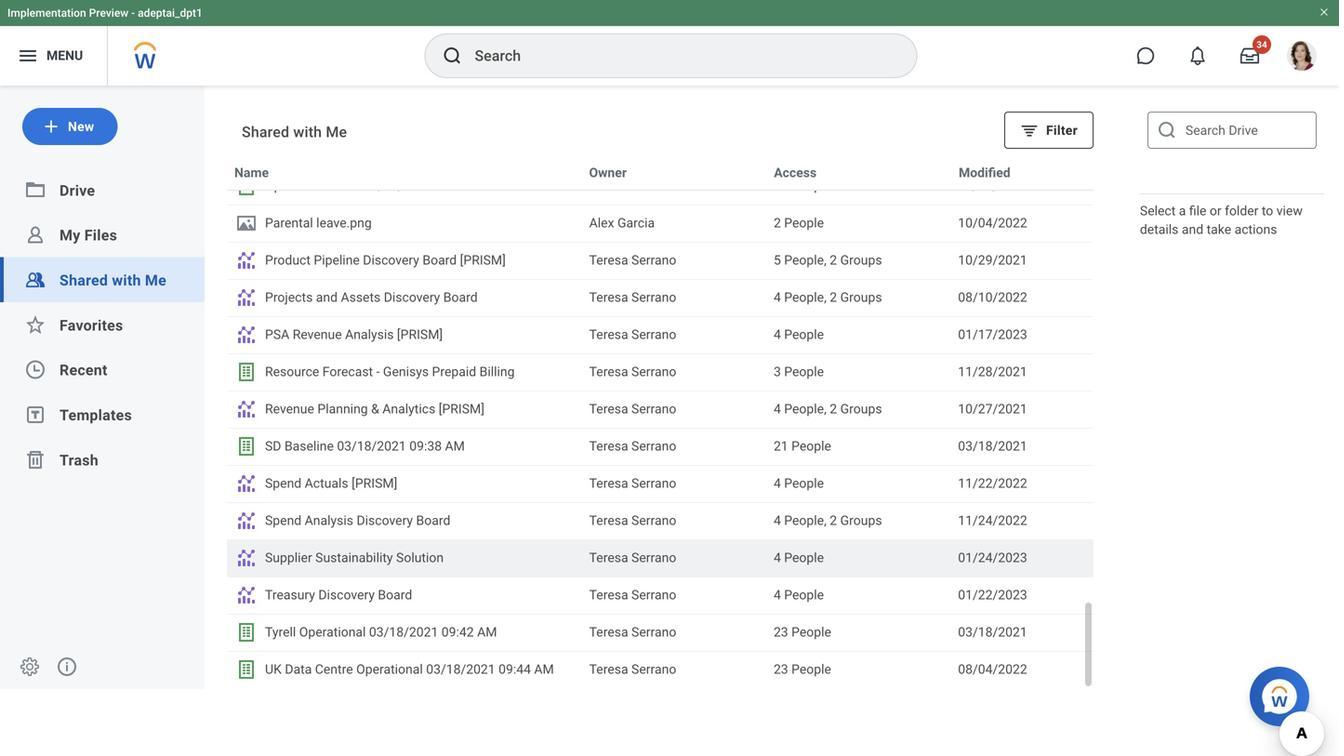 Task type: vqa. For each thing, say whether or not it's contained in the screenshot.


Task type: describe. For each thing, give the bounding box(es) containing it.
resource forecast - genisys prepaid billing
[[265, 364, 515, 379]]

recent button
[[60, 361, 108, 379]]

discovery board image for treasury discovery board
[[235, 584, 258, 606]]

[prism] down pm
[[460, 252, 506, 268]]

0 horizontal spatial search image
[[441, 45, 464, 67]]

menu
[[46, 48, 83, 63]]

2 03/16/2021 from the left
[[958, 178, 1027, 193]]

21 people link
[[774, 436, 943, 457]]

groups for 08/10/2022
[[840, 290, 882, 305]]

teresa for treasury discovery board
[[589, 587, 628, 603]]

discovery down spend actuals [prism] link
[[357, 513, 413, 528]]

people for spend actuals [prism]
[[784, 476, 824, 491]]

teresa serrano cell for resource forecast - genisys prepaid billing
[[582, 354, 766, 390]]

row containing tyrell operational 03/18/2021 09:42 am
[[227, 614, 1094, 651]]

discovery board image for spend actuals [prism]
[[235, 472, 258, 495]]

new button
[[22, 108, 118, 145]]

09:38
[[409, 438, 442, 454]]

resource
[[265, 364, 319, 379]]

garcia
[[617, 215, 655, 231]]

0 horizontal spatial me
[[145, 272, 167, 289]]

psa revenue analysis [prism]
[[265, 327, 443, 342]]

1 03/16/2021 from the left
[[363, 178, 433, 193]]

03/18/2021 up 11/22/2022
[[958, 438, 1027, 454]]

owner button
[[585, 162, 630, 184]]

files
[[84, 227, 117, 244]]

teresa serrano cell for uk data centre operational 03/18/2021 09:44 am
[[582, 652, 766, 687]]

05:53
[[436, 178, 468, 193]]

prepaid
[[432, 364, 476, 379]]

0 vertical spatial revenue
[[293, 327, 342, 342]]

inbox large image
[[1241, 46, 1259, 65]]

planning
[[317, 401, 368, 417]]

4 for 01/24/2023
[[774, 550, 781, 565]]

2 for 11/24/2022
[[830, 513, 837, 528]]

08/04/2022
[[958, 662, 1027, 677]]

sd baseline 03/18/2021 09:38 am
[[265, 438, 465, 454]]

star image
[[24, 314, 46, 336]]

shared with me inside item list element
[[242, 123, 347, 141]]

1 vertical spatial shared
[[60, 272, 108, 289]]

row containing sd baseline 03/18/2021 09:38 am
[[227, 428, 1094, 465]]

4 people for 01/24/2023
[[774, 550, 824, 565]]

treasury
[[265, 587, 315, 603]]

people, for 11/24/2022
[[784, 513, 827, 528]]

sd baseline 03/18/2021 09:38 am link
[[235, 435, 574, 458]]

4 people for 01/22/2023
[[774, 587, 824, 603]]

revenue planning & analytics [prism]
[[265, 401, 484, 417]]

favorites button
[[60, 316, 123, 334]]

10/04/2022
[[958, 215, 1027, 231]]

teresa serrano cell for spend analysis discovery board
[[582, 503, 766, 538]]

and inside row
[[316, 290, 338, 305]]

serrano for revenue planning & analytics [prism]
[[631, 401, 676, 417]]

sd
[[265, 438, 281, 454]]

teresa serrano cell for psa revenue analysis [prism]
[[582, 317, 766, 352]]

groups for 10/29/2021
[[840, 252, 882, 268]]

teresa for spend analysis discovery board
[[589, 513, 628, 528]]

centre
[[315, 662, 353, 677]]

details
[[1140, 222, 1179, 237]]

filter button
[[1004, 112, 1094, 149]]

22 people link
[[774, 176, 943, 196]]

spend for spend analysis discovery board
[[265, 513, 301, 528]]

people for supplier sustainability solution
[[784, 550, 824, 565]]

spend analysis discovery board link
[[235, 510, 574, 532]]

22
[[774, 178, 788, 193]]

product
[[265, 252, 311, 268]]

spend analysis discovery board
[[265, 513, 450, 528]]

2 up 5
[[774, 215, 781, 231]]

serrano for product pipeline discovery board [prism]
[[631, 252, 676, 268]]

access button
[[770, 162, 820, 184]]

folder
[[1225, 203, 1259, 219]]

row containing uk data centre operational 03/18/2021 09:44 am
[[227, 651, 1094, 688]]

03/18/2021 down treasury discovery board link
[[369, 624, 438, 640]]

alex garcia
[[589, 215, 655, 231]]

teresa for uk data centre operational 03/18/2021 09:44 am
[[589, 662, 628, 677]]

discovery down product pipeline discovery board [prism] link
[[384, 290, 440, 305]]

psa revenue analysis [prism] link
[[235, 324, 574, 346]]

teresa serrano for treasury discovery board
[[589, 587, 676, 603]]

people, for 10/27/2021
[[784, 401, 827, 417]]

uk data centre operational 03/18/2021 09:44 am
[[265, 662, 554, 677]]

34
[[1257, 39, 1267, 50]]

people, for 10/29/2021
[[784, 252, 827, 268]]

row containing revenue planning & analytics [prism]
[[227, 391, 1094, 428]]

01/24/2023
[[958, 550, 1027, 565]]

4 people, 2 groups for 08/10/2022
[[774, 290, 882, 305]]

discovery board image for projects and assets discovery board
[[235, 286, 258, 309]]

implementation preview -   adeptai_dpt1
[[7, 7, 203, 20]]

teresa serrano cell for product pipeline discovery board [prism]
[[582, 243, 766, 278]]

21
[[774, 438, 788, 454]]

teresa serrano for operational ntc 03/16/2021 05:53 pm
[[589, 178, 676, 193]]

item list element
[[205, 0, 1116, 689]]

[prism] down sd baseline 03/18/2021 09:38 am
[[352, 476, 397, 491]]

trash button
[[60, 451, 99, 469]]

1 vertical spatial revenue
[[265, 401, 314, 417]]

treasury discovery board
[[265, 587, 412, 603]]

4 people link for 01/17/2023
[[774, 325, 943, 345]]

access
[[774, 165, 817, 180]]

teresa serrano for uk data centre operational 03/18/2021 09:44 am
[[589, 662, 676, 677]]

clock image
[[24, 358, 46, 381]]

me inside item list element
[[326, 123, 347, 141]]

trash image
[[24, 448, 46, 471]]

4 for 01/17/2023
[[774, 327, 781, 342]]

discovery board image for revenue planning & analytics [prism]
[[235, 398, 258, 420]]

search drive field
[[1147, 112, 1317, 149]]

revenue planning & analytics [prism] link
[[235, 398, 574, 420]]

drive
[[60, 182, 95, 199]]

09:42
[[442, 624, 474, 640]]

2 vertical spatial operational
[[356, 662, 423, 677]]

23 for 08/04/2022
[[774, 662, 788, 677]]

name
[[234, 165, 269, 180]]

take
[[1207, 222, 1231, 237]]

3
[[774, 364, 781, 379]]

3 people
[[774, 364, 824, 379]]

select
[[1140, 203, 1176, 219]]

spend for spend actuals [prism]
[[265, 476, 301, 491]]

4 people, 2 groups link for 11/24/2022
[[774, 511, 943, 531]]

solution
[[396, 550, 444, 565]]

4 people, 2 groups link for 10/27/2021
[[774, 399, 943, 419]]

serrano for sd baseline 03/18/2021 09:38 am
[[631, 438, 676, 454]]

discovery board image for psa revenue analysis [prism]
[[235, 324, 258, 346]]

teresa serrano cell for operational ntc 03/16/2021 05:53 pm
[[582, 168, 766, 204]]

11/22/2022
[[958, 476, 1027, 491]]

board down supplier sustainability solution link
[[378, 587, 412, 603]]

uk data centre operational 03/18/2021 09:44 am link
[[235, 658, 574, 681]]

psa
[[265, 327, 289, 342]]

5 people, 2 groups
[[774, 252, 882, 268]]

people for tyrell operational 03/18/2021 09:42 am
[[792, 624, 831, 640]]

file
[[1189, 203, 1207, 219]]

board up the solution
[[416, 513, 450, 528]]

0 vertical spatial operational
[[265, 178, 332, 193]]

- for forecast
[[376, 364, 380, 379]]

4 people, 2 groups for 11/24/2022
[[774, 513, 882, 528]]

board down product pipeline discovery board [prism] link
[[443, 290, 478, 305]]

menu banner
[[0, 0, 1339, 86]]

assets
[[341, 290, 381, 305]]

21 people
[[774, 438, 831, 454]]

am for tyrell operational 03/18/2021 09:42 am
[[477, 624, 497, 640]]

[prism] down the prepaid
[[439, 401, 484, 417]]

data
[[285, 662, 312, 677]]

22 people
[[774, 178, 831, 193]]

menu button
[[0, 26, 107, 86]]

favorites
[[60, 316, 123, 334]]

teresa for product pipeline discovery board [prism]
[[589, 252, 628, 268]]

trash
[[60, 451, 99, 469]]

2 vertical spatial am
[[534, 662, 554, 677]]

billing
[[479, 364, 515, 379]]

row containing operational ntc 03/16/2021 05:53 pm
[[227, 167, 1094, 205]]

preview
[[89, 7, 128, 20]]

projects
[[265, 290, 313, 305]]

tyrell
[[265, 624, 296, 640]]

templates button
[[60, 406, 132, 424]]

row containing spend actuals [prism]
[[227, 465, 1094, 502]]

4 for 10/27/2021
[[774, 401, 781, 417]]

people for operational ntc 03/16/2021 05:53 pm
[[792, 178, 831, 193]]

people for resource forecast - genisys prepaid billing
[[784, 364, 824, 379]]

supplier sustainability solution
[[265, 550, 444, 565]]

teresa for projects and assets discovery board
[[589, 290, 628, 305]]

discovery board image for product pipeline discovery board [prism]
[[235, 249, 258, 272]]

user image
[[24, 224, 46, 246]]

operational ntc 03/16/2021 05:53 pm link
[[235, 175, 574, 197]]

justify image
[[17, 45, 39, 67]]

spend actuals [prism] link
[[235, 472, 574, 495]]

teresa for supplier sustainability solution
[[589, 550, 628, 565]]

discovery down parental leave.png link
[[363, 252, 419, 268]]

discovery board image for revenue planning & analytics [prism]
[[235, 398, 258, 420]]

4 for 11/24/2022
[[774, 513, 781, 528]]

2 people
[[774, 215, 824, 231]]

serrano for projects and assets discovery board
[[631, 290, 676, 305]]

tyrell operational 03/18/2021 09:42 am
[[265, 624, 497, 640]]

row containing projects and assets discovery board
[[227, 279, 1094, 316]]

sustainability
[[315, 550, 393, 565]]

teresa serrano for psa revenue analysis [prism]
[[589, 327, 676, 342]]

5
[[774, 252, 781, 268]]

teresa serrano for projects and assets discovery board
[[589, 290, 676, 305]]



Task type: locate. For each thing, give the bounding box(es) containing it.
serrano for resource forecast - genisys prepaid billing
[[631, 364, 676, 379]]

0 vertical spatial 4 people, 2 groups
[[774, 290, 882, 305]]

leave.png
[[316, 215, 372, 231]]

7 4 from the top
[[774, 587, 781, 603]]

0 horizontal spatial am
[[445, 438, 465, 454]]

5 people, 2 groups link
[[774, 250, 943, 271]]

teresa for operational ntc 03/16/2021 05:53 pm
[[589, 178, 628, 193]]

4 teresa from the top
[[589, 327, 628, 342]]

01/22/2023
[[958, 587, 1027, 603]]

grid
[[227, 0, 1094, 688]]

4 people link for 11/22/2022
[[774, 473, 943, 494]]

11 teresa from the top
[[589, 587, 628, 603]]

shared with me up name
[[242, 123, 347, 141]]

discovery board image for supplier sustainability solution
[[235, 547, 258, 569]]

teresa for revenue planning & analytics [prism]
[[589, 401, 628, 417]]

1 4 people, 2 groups link from the top
[[774, 287, 943, 308]]

2 4 people from the top
[[774, 476, 824, 491]]

supplier sustainability solution link
[[235, 547, 574, 569]]

7 serrano from the top
[[631, 438, 676, 454]]

1 spend from the top
[[265, 476, 301, 491]]

teresa serrano cell for treasury discovery board
[[582, 577, 766, 613]]

teresa serrano for supplier sustainability solution
[[589, 550, 676, 565]]

document image
[[235, 212, 258, 234], [235, 212, 258, 234]]

row
[[227, 153, 1094, 191], [227, 167, 1094, 205], [227, 205, 1094, 242], [227, 242, 1094, 279], [227, 279, 1094, 316], [227, 316, 1094, 353], [227, 353, 1094, 391], [227, 391, 1094, 428], [227, 428, 1094, 465], [227, 465, 1094, 502], [227, 502, 1094, 539], [227, 539, 1094, 577], [227, 577, 1094, 614], [227, 614, 1094, 651], [227, 651, 1094, 688]]

with down files
[[112, 272, 141, 289]]

teresa serrano
[[589, 178, 676, 193], [589, 252, 676, 268], [589, 290, 676, 305], [589, 327, 676, 342], [589, 364, 676, 379], [589, 401, 676, 417], [589, 438, 676, 454], [589, 476, 676, 491], [589, 513, 676, 528], [589, 550, 676, 565], [589, 587, 676, 603], [589, 624, 676, 640], [589, 662, 676, 677]]

1 vertical spatial -
[[376, 364, 380, 379]]

row containing parental leave.png
[[227, 205, 1094, 242]]

1 teresa serrano from the top
[[589, 178, 676, 193]]

2 teresa from the top
[[589, 252, 628, 268]]

with
[[293, 123, 322, 141], [112, 272, 141, 289]]

or
[[1210, 203, 1222, 219]]

parental
[[265, 215, 313, 231]]

3 4 people link from the top
[[774, 548, 943, 568]]

discovery board image
[[235, 286, 258, 309], [235, 398, 258, 420], [235, 472, 258, 495], [235, 510, 258, 532], [235, 510, 258, 532], [235, 547, 258, 569], [235, 584, 258, 606]]

groups down 2 people link
[[840, 252, 882, 268]]

tyrell operational 03/18/2021 09:42 am link
[[235, 621, 574, 644]]

analysis
[[345, 327, 394, 342], [305, 513, 353, 528]]

row containing psa revenue analysis [prism]
[[227, 316, 1094, 353]]

3 teresa serrano cell from the top
[[582, 280, 766, 315]]

2 horizontal spatial am
[[534, 662, 554, 677]]

people for parental leave.png
[[784, 215, 824, 231]]

2 vertical spatial 4 people, 2 groups link
[[774, 511, 943, 531]]

0 vertical spatial me
[[326, 123, 347, 141]]

0 vertical spatial -
[[131, 7, 135, 20]]

2 4 from the top
[[774, 327, 781, 342]]

5 teresa serrano cell from the top
[[582, 354, 766, 390]]

2 teresa serrano from the top
[[589, 252, 676, 268]]

0 horizontal spatial 03/16/2021
[[363, 178, 433, 193]]

03/16/2021
[[363, 178, 433, 193], [958, 178, 1027, 193]]

1 horizontal spatial shared with me
[[242, 123, 347, 141]]

5 teresa serrano from the top
[[589, 364, 676, 379]]

grid containing name
[[227, 0, 1094, 688]]

1 vertical spatial 23
[[774, 662, 788, 677]]

teresa for tyrell operational 03/18/2021 09:42 am
[[589, 624, 628, 640]]

4 people, 2 groups link for 08/10/2022
[[774, 287, 943, 308]]

workbook image
[[235, 175, 258, 197], [235, 175, 258, 197], [235, 361, 258, 383]]

2 down 2 people link
[[830, 252, 837, 268]]

groups down 21 people link
[[840, 513, 882, 528]]

4 people for 11/22/2022
[[774, 476, 824, 491]]

shared down my files button
[[60, 272, 108, 289]]

4 people, 2 groups up 21 people
[[774, 401, 882, 417]]

1 horizontal spatial with
[[293, 123, 322, 141]]

4 people link for 01/24/2023
[[774, 548, 943, 568]]

4 people, 2 groups down 21 people
[[774, 513, 882, 528]]

11 row from the top
[[227, 502, 1094, 539]]

3 4 people, 2 groups from the top
[[774, 513, 882, 528]]

parental leave.png
[[265, 215, 372, 231]]

spend actuals [prism]
[[265, 476, 397, 491]]

revenue right psa
[[293, 327, 342, 342]]

1 vertical spatial 4 people, 2 groups
[[774, 401, 882, 417]]

8 row from the top
[[227, 391, 1094, 428]]

4 serrano from the top
[[631, 327, 676, 342]]

4 people link for 01/22/2023
[[774, 585, 943, 605]]

teresa serrano cell for spend actuals [prism]
[[582, 466, 766, 501]]

1 vertical spatial am
[[477, 624, 497, 640]]

groups down 3 people link
[[840, 401, 882, 417]]

alex
[[589, 215, 614, 231]]

my files button
[[60, 227, 117, 244]]

notifications large image
[[1188, 46, 1207, 65]]

modified
[[959, 165, 1011, 180]]

1 vertical spatial analysis
[[305, 513, 353, 528]]

teresa serrano for spend actuals [prism]
[[589, 476, 676, 491]]

1 horizontal spatial am
[[477, 624, 497, 640]]

2 vertical spatial 4 people, 2 groups
[[774, 513, 882, 528]]

spend up supplier
[[265, 513, 301, 528]]

shared with me down files
[[60, 272, 167, 289]]

workbook image for operational ntc 03/16/2021 05:53 pm
[[235, 175, 258, 197]]

2 row from the top
[[227, 167, 1094, 205]]

row containing spend analysis discovery board
[[227, 502, 1094, 539]]

teresa
[[589, 178, 628, 193], [589, 252, 628, 268], [589, 290, 628, 305], [589, 327, 628, 342], [589, 364, 628, 379], [589, 401, 628, 417], [589, 438, 628, 454], [589, 476, 628, 491], [589, 513, 628, 528], [589, 550, 628, 565], [589, 587, 628, 603], [589, 624, 628, 640], [589, 662, 628, 677]]

23 people link for 03/18/2021
[[774, 622, 943, 643]]

12 teresa serrano from the top
[[589, 624, 676, 640]]

operational up parental
[[265, 178, 332, 193]]

pm
[[471, 178, 491, 193]]

3 groups from the top
[[840, 401, 882, 417]]

discovery board image
[[235, 249, 258, 272], [235, 249, 258, 272], [235, 286, 258, 309], [235, 324, 258, 346], [235, 324, 258, 346], [235, 398, 258, 420], [235, 472, 258, 495], [235, 547, 258, 569], [235, 584, 258, 606]]

- left 'genisys'
[[376, 364, 380, 379]]

03/16/2021 up 10/04/2022 on the top right of the page
[[958, 178, 1027, 193]]

9 row from the top
[[227, 428, 1094, 465]]

8 teresa serrano from the top
[[589, 476, 676, 491]]

a
[[1179, 203, 1186, 219]]

4 for 11/22/2022
[[774, 476, 781, 491]]

4 row from the top
[[227, 242, 1094, 279]]

1 horizontal spatial me
[[326, 123, 347, 141]]

workbook image for resource forecast - genisys prepaid billing
[[235, 361, 258, 383]]

0 vertical spatial 23 people link
[[774, 622, 943, 643]]

1 vertical spatial with
[[112, 272, 141, 289]]

10 row from the top
[[227, 465, 1094, 502]]

7 teresa from the top
[[589, 438, 628, 454]]

4 teresa serrano cell from the top
[[582, 317, 766, 352]]

11 serrano from the top
[[631, 587, 676, 603]]

people, right 5
[[784, 252, 827, 268]]

4 groups from the top
[[840, 513, 882, 528]]

3 4 people, 2 groups link from the top
[[774, 511, 943, 531]]

6 teresa serrano from the top
[[589, 401, 676, 417]]

12 row from the top
[[227, 539, 1094, 577]]

teresa for psa revenue analysis [prism]
[[589, 327, 628, 342]]

2 down 5 people, 2 groups
[[830, 290, 837, 305]]

teresa serrano cell for supplier sustainability solution
[[582, 540, 766, 576]]

1 vertical spatial 23 people
[[774, 662, 831, 677]]

1 horizontal spatial 03/16/2021
[[958, 178, 1027, 193]]

groups down 5 people, 2 groups link
[[840, 290, 882, 305]]

0 vertical spatial 4 people, 2 groups link
[[774, 287, 943, 308]]

0 vertical spatial 23
[[774, 624, 788, 640]]

8 serrano from the top
[[631, 476, 676, 491]]

serrano for tyrell operational 03/18/2021 09:42 am
[[631, 624, 676, 640]]

09:44
[[499, 662, 531, 677]]

revenue
[[293, 327, 342, 342], [265, 401, 314, 417]]

row containing supplier sustainability solution
[[227, 539, 1094, 577]]

1 horizontal spatial search image
[[1156, 119, 1178, 141]]

and inside select a file or folder to view details and take actions
[[1182, 222, 1203, 237]]

2 people link
[[774, 213, 943, 233]]

am for sd baseline 03/18/2021 09:38 am
[[445, 438, 465, 454]]

4 4 people from the top
[[774, 587, 824, 603]]

8 teresa from the top
[[589, 476, 628, 491]]

9 teresa from the top
[[589, 513, 628, 528]]

teresa serrano cell for sd baseline 03/18/2021 09:38 am
[[582, 429, 766, 464]]

ntc
[[335, 178, 360, 193]]

2 4 people, 2 groups from the top
[[774, 401, 882, 417]]

teresa serrano for spend analysis discovery board
[[589, 513, 676, 528]]

11/24/2022
[[958, 513, 1027, 528]]

1 23 people link from the top
[[774, 622, 943, 643]]

teresa serrano cell
[[582, 168, 766, 204], [582, 243, 766, 278], [582, 280, 766, 315], [582, 317, 766, 352], [582, 354, 766, 390], [582, 392, 766, 427], [582, 429, 766, 464], [582, 466, 766, 501], [582, 503, 766, 538], [582, 540, 766, 576], [582, 577, 766, 613], [582, 615, 766, 650], [582, 652, 766, 687]]

workbook image
[[235, 361, 258, 383], [235, 435, 258, 458], [235, 435, 258, 458], [235, 621, 258, 644], [235, 621, 258, 644], [235, 658, 258, 681], [235, 658, 258, 681]]

teresa serrano for revenue planning & analytics [prism]
[[589, 401, 676, 417]]

row containing product pipeline discovery board [prism]
[[227, 242, 1094, 279]]

1 vertical spatial search image
[[1156, 119, 1178, 141]]

shared with me image
[[24, 269, 46, 291]]

view
[[1277, 203, 1303, 219]]

shared with me
[[242, 123, 347, 141], [60, 272, 167, 289]]

projects and assets discovery board
[[265, 290, 478, 305]]

4 4 people link from the top
[[774, 585, 943, 605]]

people for psa revenue analysis [prism]
[[784, 327, 824, 342]]

analysis down 'projects and assets discovery board'
[[345, 327, 394, 342]]

people, for 08/10/2022
[[784, 290, 827, 305]]

filter image
[[1020, 121, 1039, 139]]

2 people, from the top
[[784, 290, 827, 305]]

teresa serrano cell for tyrell operational 03/18/2021 09:42 am
[[582, 615, 766, 650]]

groups
[[840, 252, 882, 268], [840, 290, 882, 305], [840, 401, 882, 417], [840, 513, 882, 528]]

7 teresa serrano from the top
[[589, 438, 676, 454]]

people, down 5 people, 2 groups
[[784, 290, 827, 305]]

analytics
[[382, 401, 435, 417]]

2 serrano from the top
[[631, 252, 676, 268]]

13 serrano from the top
[[631, 662, 676, 677]]

03/18/2021 down 01/22/2023
[[958, 624, 1027, 640]]

03/18/2021 down the 09:42
[[426, 662, 495, 677]]

23 people for 08/04/2022
[[774, 662, 831, 677]]

to
[[1262, 203, 1273, 219]]

23
[[774, 624, 788, 640], [774, 662, 788, 677]]

3 people link
[[774, 362, 943, 382]]

teresa serrano for sd baseline 03/18/2021 09:38 am
[[589, 438, 676, 454]]

uk
[[265, 662, 282, 677]]

0 horizontal spatial with
[[112, 272, 141, 289]]

teresa serrano for resource forecast - genisys prepaid billing
[[589, 364, 676, 379]]

&
[[371, 401, 379, 417]]

4
[[774, 290, 781, 305], [774, 327, 781, 342], [774, 401, 781, 417], [774, 476, 781, 491], [774, 513, 781, 528], [774, 550, 781, 565], [774, 587, 781, 603]]

9 teresa serrano cell from the top
[[582, 503, 766, 538]]

0 vertical spatial and
[[1182, 222, 1203, 237]]

0 horizontal spatial -
[[131, 7, 135, 20]]

operational ntc 03/16/2021 05:53 pm
[[265, 178, 491, 193]]

10 teresa from the top
[[589, 550, 628, 565]]

1 4 people link from the top
[[774, 325, 943, 345]]

10 serrano from the top
[[631, 550, 676, 565]]

people for sd baseline 03/18/2021 09:38 am
[[792, 438, 831, 454]]

teresa serrano for product pipeline discovery board [prism]
[[589, 252, 676, 268]]

2 4 people, 2 groups link from the top
[[774, 399, 943, 419]]

0 vertical spatial shared
[[242, 123, 289, 141]]

discovery board image for spend actuals [prism]
[[235, 472, 258, 495]]

adeptai_dpt1
[[138, 7, 203, 20]]

parental leave.png link
[[235, 212, 574, 234]]

- for preview
[[131, 7, 135, 20]]

shared with me button
[[60, 272, 167, 289]]

1 vertical spatial spend
[[265, 513, 301, 528]]

filter
[[1046, 123, 1078, 138]]

0 horizontal spatial shared with me
[[60, 272, 167, 289]]

3 teresa from the top
[[589, 290, 628, 305]]

forecast
[[322, 364, 373, 379]]

0 vertical spatial 23 people
[[774, 624, 831, 640]]

operational
[[265, 178, 332, 193], [299, 624, 366, 640], [356, 662, 423, 677]]

search image
[[441, 45, 464, 67], [1156, 119, 1178, 141]]

revenue down resource
[[265, 401, 314, 417]]

operational up "centre" at the bottom of the page
[[299, 624, 366, 640]]

teresa serrano cell for projects and assets discovery board
[[582, 280, 766, 315]]

row containing name
[[227, 153, 1094, 191]]

treasury discovery board link
[[235, 584, 574, 606]]

alex garcia cell
[[582, 206, 766, 241]]

4 people, 2 groups link up 21 people link
[[774, 399, 943, 419]]

am
[[445, 438, 465, 454], [477, 624, 497, 640], [534, 662, 554, 677]]

supplier
[[265, 550, 312, 565]]

analysis down spend actuals [prism]
[[305, 513, 353, 528]]

serrano for spend actuals [prism]
[[631, 476, 676, 491]]

4 people, 2 groups link down 5 people, 2 groups link
[[774, 287, 943, 308]]

1 row from the top
[[227, 153, 1094, 191]]

serrano
[[631, 178, 676, 193], [631, 252, 676, 268], [631, 290, 676, 305], [631, 327, 676, 342], [631, 364, 676, 379], [631, 401, 676, 417], [631, 438, 676, 454], [631, 476, 676, 491], [631, 513, 676, 528], [631, 550, 676, 565], [631, 587, 676, 603], [631, 624, 676, 640], [631, 662, 676, 677]]

23 for 03/18/2021
[[774, 624, 788, 640]]

3 row from the top
[[227, 205, 1094, 242]]

profile logan mcneil image
[[1287, 41, 1317, 74]]

6 row from the top
[[227, 316, 1094, 353]]

1 teresa serrano cell from the top
[[582, 168, 766, 204]]

projects and assets discovery board link
[[235, 286, 574, 309]]

2 down 3 people link
[[830, 401, 837, 417]]

row containing resource forecast - genisys prepaid billing
[[227, 353, 1094, 391]]

0 vertical spatial shared with me
[[242, 123, 347, 141]]

[prism] up 'genisys'
[[397, 327, 443, 342]]

people, up 21 people
[[784, 401, 827, 417]]

people for treasury discovery board
[[784, 587, 824, 603]]

3 4 from the top
[[774, 401, 781, 417]]

14 row from the top
[[227, 614, 1094, 651]]

03/16/2021 up parental leave.png link
[[363, 178, 433, 193]]

2 teresa serrano cell from the top
[[582, 243, 766, 278]]

pipeline
[[314, 252, 360, 268]]

new
[[68, 119, 94, 134]]

4 people, from the top
[[784, 513, 827, 528]]

serrano for spend analysis discovery board
[[631, 513, 676, 528]]

teresa for resource forecast - genisys prepaid billing
[[589, 364, 628, 379]]

5 row from the top
[[227, 279, 1094, 316]]

0 vertical spatial am
[[445, 438, 465, 454]]

1 23 people from the top
[[774, 624, 831, 640]]

1 horizontal spatial -
[[376, 364, 380, 379]]

10 teresa serrano cell from the top
[[582, 540, 766, 576]]

3 serrano from the top
[[631, 290, 676, 305]]

people
[[792, 178, 831, 193], [784, 215, 824, 231], [784, 327, 824, 342], [784, 364, 824, 379], [792, 438, 831, 454], [784, 476, 824, 491], [784, 550, 824, 565], [784, 587, 824, 603], [792, 624, 831, 640], [792, 662, 831, 677]]

1 serrano from the top
[[631, 178, 676, 193]]

1 vertical spatial operational
[[299, 624, 366, 640]]

people, down 21 people
[[784, 513, 827, 528]]

3 teresa serrano from the top
[[589, 290, 676, 305]]

4 people, 2 groups link down 21 people link
[[774, 511, 943, 531]]

6 teresa from the top
[[589, 401, 628, 417]]

1 vertical spatial 23 people link
[[774, 659, 943, 680]]

03/18/2021 down revenue planning & analytics [prism]
[[337, 438, 406, 454]]

10/27/2021
[[958, 401, 1027, 417]]

teresa serrano for tyrell operational 03/18/2021 09:42 am
[[589, 624, 676, 640]]

7 teresa serrano cell from the top
[[582, 429, 766, 464]]

board
[[423, 252, 457, 268], [443, 290, 478, 305], [416, 513, 450, 528], [378, 587, 412, 603]]

10/29/2021
[[958, 252, 1027, 268]]

9 teresa serrano from the top
[[589, 513, 676, 528]]

discovery board image for treasury discovery board
[[235, 584, 258, 606]]

spend down sd
[[265, 476, 301, 491]]

1 vertical spatial 4 people, 2 groups link
[[774, 399, 943, 419]]

4 people, 2 groups for 10/27/2021
[[774, 401, 882, 417]]

4 people link
[[774, 325, 943, 345], [774, 473, 943, 494], [774, 548, 943, 568], [774, 585, 943, 605]]

7 row from the top
[[227, 353, 1094, 391]]

2 4 people link from the top
[[774, 473, 943, 494]]

discovery board image for projects and assets discovery board
[[235, 286, 258, 309]]

drive button
[[60, 182, 95, 199]]

- inside menu banner
[[131, 7, 135, 20]]

4 teresa serrano from the top
[[589, 327, 676, 342]]

1 people, from the top
[[784, 252, 827, 268]]

baseline
[[285, 438, 334, 454]]

11/28/2021
[[958, 364, 1027, 379]]

9 serrano from the top
[[631, 513, 676, 528]]

serrano for treasury discovery board
[[631, 587, 676, 603]]

shared up name
[[242, 123, 289, 141]]

2 for 08/10/2022
[[830, 290, 837, 305]]

0 vertical spatial spend
[[265, 476, 301, 491]]

grid inside item list element
[[227, 0, 1094, 688]]

11 teresa serrano from the top
[[589, 587, 676, 603]]

4 4 from the top
[[774, 476, 781, 491]]

5 4 from the top
[[774, 513, 781, 528]]

-
[[131, 7, 135, 20], [376, 364, 380, 379]]

spend
[[265, 476, 301, 491], [265, 513, 301, 528]]

me
[[326, 123, 347, 141], [145, 272, 167, 289]]

1 4 from the top
[[774, 290, 781, 305]]

4 people for 01/17/2023
[[774, 327, 824, 342]]

am right the 09:42
[[477, 624, 497, 640]]

23 people for 03/18/2021
[[774, 624, 831, 640]]

1 horizontal spatial and
[[1182, 222, 1203, 237]]

5 serrano from the top
[[631, 364, 676, 379]]

34 button
[[1229, 35, 1271, 76]]

close environment banner image
[[1319, 7, 1330, 18]]

select a file or folder to view details and take actions
[[1140, 203, 1303, 237]]

Search Workday  search field
[[475, 35, 878, 76]]

2 groups from the top
[[840, 290, 882, 305]]

13 teresa serrano cell from the top
[[582, 652, 766, 687]]

12 teresa from the top
[[589, 624, 628, 640]]

am right 09:38
[[445, 438, 465, 454]]

13 row from the top
[[227, 577, 1094, 614]]

operational down tyrell operational 03/18/2021 09:42 am
[[356, 662, 423, 677]]

discovery down sustainability
[[318, 587, 375, 603]]

23 people link for 08/04/2022
[[774, 659, 943, 680]]

gear image
[[19, 656, 41, 678]]

info image
[[56, 656, 78, 678]]

am right 09:44
[[534, 662, 554, 677]]

10 teresa serrano from the top
[[589, 550, 676, 565]]

1 groups from the top
[[840, 252, 882, 268]]

my
[[60, 227, 80, 244]]

serrano for supplier sustainability solution
[[631, 550, 676, 565]]

1 vertical spatial me
[[145, 272, 167, 289]]

with up operational ntc 03/16/2021 05:53 pm
[[293, 123, 322, 141]]

2 for 10/29/2021
[[830, 252, 837, 268]]

row containing treasury discovery board
[[227, 577, 1094, 614]]

13 teresa from the top
[[589, 662, 628, 677]]

people for uk data centre operational 03/18/2021 09:44 am
[[792, 662, 831, 677]]

discovery board image for spend analysis discovery board
[[235, 510, 258, 532]]

- right preview at the left top
[[131, 7, 135, 20]]

3 4 people from the top
[[774, 550, 824, 565]]

1 vertical spatial shared with me
[[60, 272, 167, 289]]

board down parental leave.png link
[[423, 252, 457, 268]]

shared
[[242, 123, 289, 141], [60, 272, 108, 289]]

serrano for psa revenue analysis [prism]
[[631, 327, 676, 342]]

actions
[[1235, 222, 1277, 237]]

15 row from the top
[[227, 651, 1094, 688]]

1 4 people from the top
[[774, 327, 824, 342]]

3 people, from the top
[[784, 401, 827, 417]]

groups for 10/27/2021
[[840, 401, 882, 417]]

0 vertical spatial with
[[293, 123, 322, 141]]

and down file
[[1182, 222, 1203, 237]]

people,
[[784, 252, 827, 268], [784, 290, 827, 305], [784, 401, 827, 417], [784, 513, 827, 528]]

2 23 people from the top
[[774, 662, 831, 677]]

12 serrano from the top
[[631, 624, 676, 640]]

genisys
[[383, 364, 429, 379]]

0 horizontal spatial and
[[316, 290, 338, 305]]

teresa for sd baseline 03/18/2021 09:38 am
[[589, 438, 628, 454]]

1 vertical spatial and
[[316, 290, 338, 305]]

1 horizontal spatial shared
[[242, 123, 289, 141]]

shared inside item list element
[[242, 123, 289, 141]]

2 23 people link from the top
[[774, 659, 943, 680]]

6 4 from the top
[[774, 550, 781, 565]]

2 23 from the top
[[774, 662, 788, 677]]

2 for 10/27/2021
[[830, 401, 837, 417]]

1 teresa from the top
[[589, 178, 628, 193]]

folder open image
[[24, 179, 46, 201]]

serrano for uk data centre operational 03/18/2021 09:44 am
[[631, 662, 676, 677]]

11 teresa serrano cell from the top
[[582, 577, 766, 613]]

8 teresa serrano cell from the top
[[582, 466, 766, 501]]

and left the assets
[[316, 290, 338, 305]]

4 for 08/10/2022
[[774, 290, 781, 305]]

4 for 01/22/2023
[[774, 587, 781, 603]]

groups for 11/24/2022
[[840, 513, 882, 528]]

0 horizontal spatial shared
[[60, 272, 108, 289]]

2 spend from the top
[[265, 513, 301, 528]]

serrano for operational ntc 03/16/2021 05:53 pm
[[631, 178, 676, 193]]

0 vertical spatial analysis
[[345, 327, 394, 342]]

with inside item list element
[[293, 123, 322, 141]]

1 4 people, 2 groups from the top
[[774, 290, 882, 305]]

recent
[[60, 361, 108, 379]]

0 vertical spatial search image
[[441, 45, 464, 67]]

- inside resource forecast - genisys prepaid billing link
[[376, 364, 380, 379]]

4 people, 2 groups down 5 people, 2 groups
[[774, 290, 882, 305]]

6 serrano from the top
[[631, 401, 676, 417]]

2 down 21 people link
[[830, 513, 837, 528]]

plus image
[[42, 117, 60, 136]]



